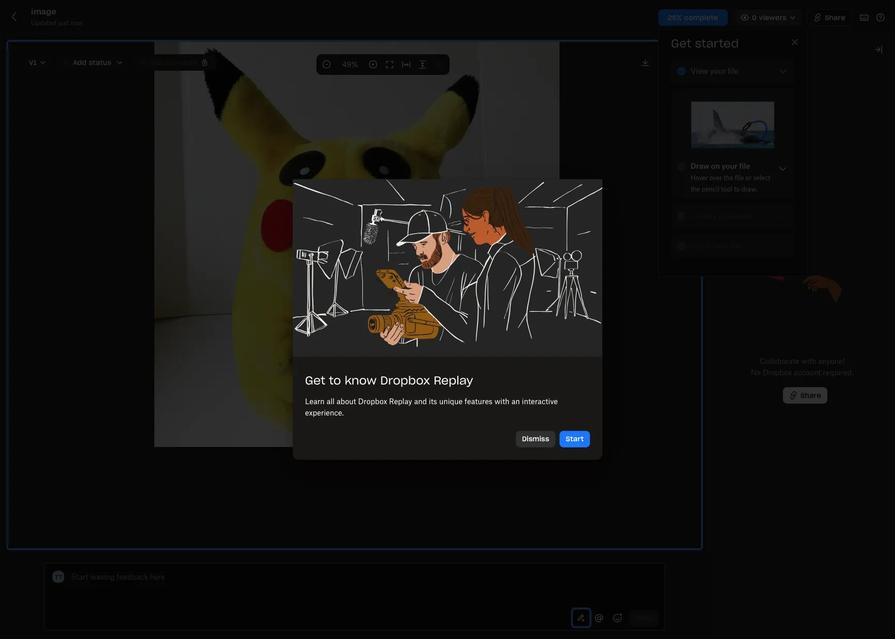 Task type: locate. For each thing, give the bounding box(es) containing it.
0 vertical spatial get
[[671, 36, 692, 50]]

0 horizontal spatial start
[[71, 573, 88, 582]]

dropbox inside learn all about dropbox replay and its unique features with an interactive experience.
[[358, 397, 387, 406]]

dropbox
[[763, 368, 792, 377], [381, 373, 430, 388], [358, 397, 387, 406]]

dismiss
[[522, 435, 550, 444]]

interactive
[[522, 397, 558, 406]]

start leaving feedback here
[[71, 573, 165, 582]]

with
[[802, 357, 817, 365], [495, 397, 510, 406]]

the down hover
[[691, 185, 700, 193]]

get
[[671, 36, 692, 50], [305, 373, 326, 388]]

anyone!
[[819, 357, 845, 365]]

keyboard shortcuts image
[[858, 11, 871, 24]]

share
[[691, 242, 712, 251]]

start inside button
[[566, 435, 584, 444]]

dropbox down collaborate
[[763, 368, 792, 377]]

get to know dropbox replay dialog
[[293, 179, 603, 460]]

add emoji image
[[612, 612, 624, 625]]

with inside collaborate with anyone! no dropbox account required.
[[802, 357, 817, 365]]

1 horizontal spatial to
[[734, 185, 740, 193]]

hide sidebar image
[[873, 43, 885, 56]]

experience.
[[305, 409, 344, 417]]

1 vertical spatial with
[[495, 397, 510, 406]]

1 vertical spatial start
[[71, 573, 88, 582]]

account
[[794, 368, 822, 377]]

the up tool
[[724, 174, 734, 182]]

dropbox down know
[[358, 397, 387, 406]]

replay left and in the left of the page
[[389, 397, 412, 406]]

draw.
[[742, 185, 758, 193]]

leaving
[[90, 573, 115, 582]]

0 horizontal spatial to
[[329, 373, 341, 388]]

mention button image
[[594, 613, 606, 625]]

get up the learn
[[305, 373, 326, 388]]

replay for about
[[389, 397, 412, 406]]

replay inside learn all about dropbox replay and its unique features with an interactive experience.
[[389, 397, 412, 406]]

None text field
[[71, 572, 659, 583]]

the
[[724, 174, 734, 182], [691, 185, 700, 193]]

to up all
[[329, 373, 341, 388]]

over
[[710, 174, 723, 182]]

show drawing tools image
[[576, 613, 588, 625]]

and
[[414, 397, 427, 406]]

your right share
[[714, 242, 730, 251]]

1 vertical spatial the
[[691, 185, 700, 193]]

0 vertical spatial your
[[711, 67, 726, 75]]

get inside dialog
[[305, 373, 326, 388]]

get up view
[[671, 36, 692, 50]]

toggle fullscreen image
[[384, 58, 396, 71]]

1 vertical spatial replay
[[389, 397, 412, 406]]

a
[[714, 212, 718, 221]]

get for get started
[[671, 36, 692, 50]]

your for view
[[711, 67, 726, 75]]

on
[[712, 162, 720, 170]]

1 vertical spatial get
[[305, 373, 326, 388]]

add
[[73, 58, 87, 67]]

add status
[[73, 58, 111, 67]]

dropbox up and in the left of the page
[[381, 373, 430, 388]]

comments
[[718, 44, 763, 54]]

replay
[[434, 373, 474, 388], [389, 397, 412, 406]]

with left an
[[495, 397, 510, 406]]

1 horizontal spatial start
[[566, 435, 584, 444]]

view your file
[[691, 67, 739, 75]]

file down comments
[[728, 67, 739, 75]]

0 horizontal spatial the
[[691, 185, 700, 193]]

your right view
[[711, 67, 726, 75]]

your
[[711, 67, 726, 75], [722, 162, 738, 170], [714, 242, 730, 251]]

2 vertical spatial your
[[714, 242, 730, 251]]

replay up "unique" in the bottom of the page
[[434, 373, 474, 388]]

0 vertical spatial the
[[724, 174, 734, 182]]

start left leaving
[[71, 573, 88, 582]]

0 horizontal spatial replay
[[389, 397, 412, 406]]

0 vertical spatial to
[[734, 185, 740, 193]]

tool
[[722, 185, 733, 193]]

0 vertical spatial start
[[566, 435, 584, 444]]

start right dismiss
[[566, 435, 584, 444]]

file down comment
[[731, 242, 742, 251]]

1 vertical spatial to
[[329, 373, 341, 388]]

started
[[695, 36, 739, 50]]

1 horizontal spatial get
[[671, 36, 692, 50]]

here
[[150, 573, 165, 582]]

your right "on"
[[722, 162, 738, 170]]

start
[[566, 435, 584, 444], [71, 573, 88, 582]]

0 vertical spatial with
[[802, 357, 817, 365]]

file
[[728, 67, 739, 75], [740, 162, 751, 170], [735, 174, 744, 182], [731, 242, 742, 251]]

1 vertical spatial your
[[722, 162, 738, 170]]

1 horizontal spatial with
[[802, 357, 817, 365]]

about
[[337, 397, 356, 406]]

0 horizontal spatial get
[[305, 373, 326, 388]]

1 horizontal spatial the
[[724, 174, 734, 182]]

get to know dropbox replay
[[305, 373, 474, 388]]

0 horizontal spatial with
[[495, 397, 510, 406]]

1 horizontal spatial replay
[[434, 373, 474, 388]]

to right tool
[[734, 185, 740, 193]]

to
[[734, 185, 740, 193], [329, 373, 341, 388]]

features
[[465, 397, 493, 406]]

0 vertical spatial replay
[[434, 373, 474, 388]]

with up account
[[802, 357, 817, 365]]



Task type: vqa. For each thing, say whether or not it's contained in the screenshot.
Links on the top of the page
no



Task type: describe. For each thing, give the bounding box(es) containing it.
dropbox for get to know dropbox replay
[[381, 373, 430, 388]]

get started
[[671, 36, 739, 50]]

or
[[746, 174, 752, 182]]

your for share
[[714, 242, 730, 251]]

learn all about dropbox replay and its unique features with an interactive experience.
[[305, 397, 558, 417]]

your inside the draw on your file hover over the file or select the pencil tool to draw.
[[722, 162, 738, 170]]

dropbox inside collaborate with anyone! no dropbox account required.
[[763, 368, 792, 377]]

replay for know
[[434, 373, 474, 388]]

start button
[[560, 431, 590, 448]]

now
[[71, 19, 83, 27]]

just
[[58, 19, 69, 27]]

dropbox for learn all about dropbox replay and its unique features with an interactive experience.
[[358, 397, 387, 406]]

with inside learn all about dropbox replay and its unique features with an interactive experience.
[[495, 397, 510, 406]]

pencil
[[702, 185, 720, 193]]

draw on your file hover over the file or select the pencil tool to draw.
[[691, 162, 771, 193]]

feedback
[[117, 573, 148, 582]]

updated
[[31, 19, 56, 27]]

select
[[754, 174, 771, 182]]

get for get to know dropbox replay
[[305, 373, 326, 388]]

file up or
[[740, 162, 751, 170]]

image updated just now
[[31, 6, 83, 27]]

to inside the draw on your file hover over the file or select the pencil tool to draw.
[[734, 185, 740, 193]]

an
[[512, 397, 520, 406]]

start for start leaving feedback here
[[71, 573, 88, 582]]

fit to width image
[[400, 58, 413, 71]]

to inside dialog
[[329, 373, 341, 388]]

all
[[327, 397, 335, 406]]

leave a comment
[[691, 212, 754, 221]]

unique
[[439, 397, 463, 406]]

share your file
[[691, 242, 742, 251]]

file left or
[[735, 174, 744, 182]]

leave
[[691, 212, 712, 221]]

learn
[[305, 397, 325, 406]]

hover
[[691, 174, 708, 182]]

required.
[[824, 368, 854, 377]]

view
[[691, 67, 709, 75]]

collaborate
[[760, 357, 800, 365]]

dismiss button
[[516, 431, 556, 448]]

add status button
[[55, 54, 128, 71]]

its
[[429, 397, 437, 406]]

know
[[345, 373, 377, 388]]

collaborate with anyone! no dropbox account required.
[[751, 357, 854, 377]]

draw
[[691, 162, 710, 170]]

image
[[31, 6, 56, 16]]

status
[[89, 58, 111, 67]]

comment
[[719, 212, 754, 221]]

fit to height image
[[417, 58, 429, 71]]

no
[[751, 368, 761, 377]]

start for start
[[566, 435, 584, 444]]



